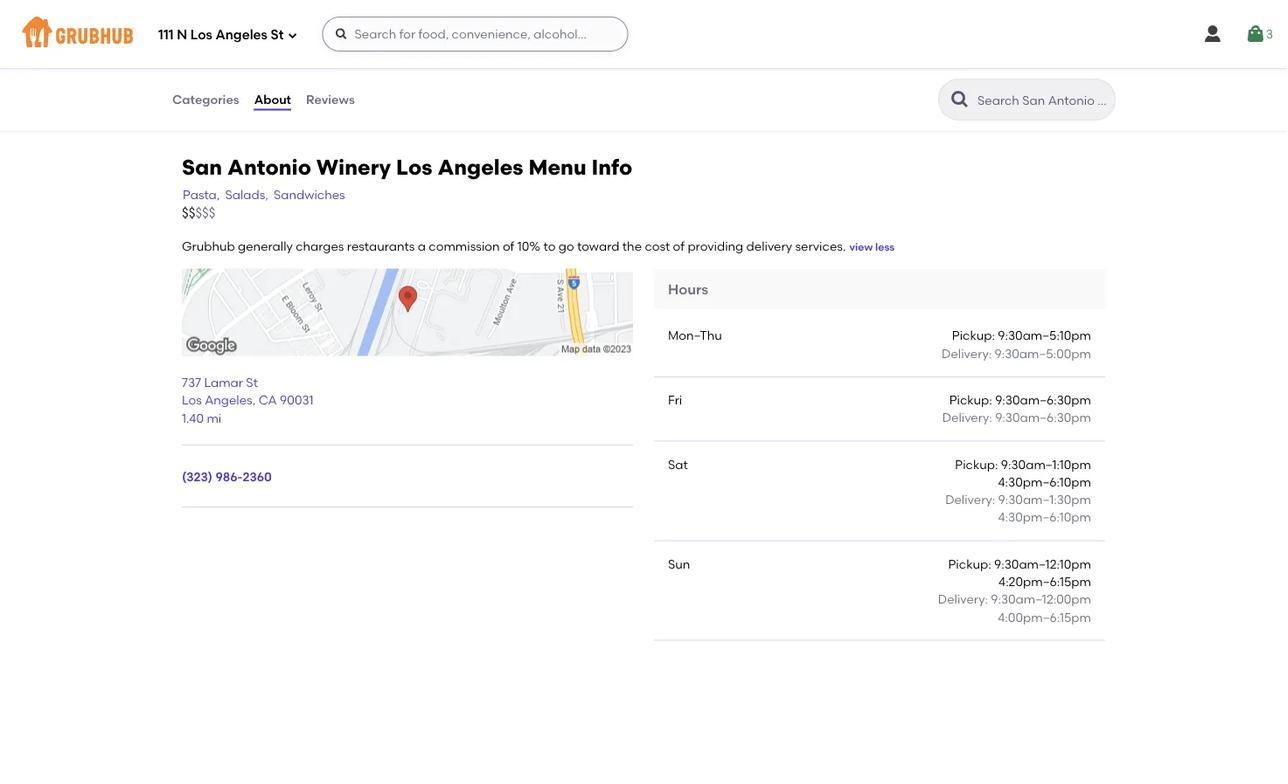 Task type: describe. For each thing, give the bounding box(es) containing it.
pickup: for 9:30am–12:10pm
[[948, 557, 991, 572]]

10%
[[517, 239, 541, 253]]

Search San Antonio Winery Los Angeles search field
[[976, 92, 1110, 108]]

delivery: inside pickup: 9:30am–12:10pm 4:20pm–6:15pm delivery: 9:30am–12:00pm 4:00pm–6:15pm
[[938, 593, 988, 607]]

services.
[[795, 239, 846, 253]]

svg image
[[287, 30, 298, 41]]

3
[[1266, 27, 1273, 41]]

4:20pm–6:15pm
[[999, 575, 1091, 590]]

cost
[[645, 239, 670, 253]]

1.40
[[182, 411, 204, 426]]

reviews button
[[305, 68, 356, 131]]

main navigation navigation
[[0, 0, 1287, 68]]

1 of from the left
[[503, 239, 515, 253]]

pasta, salads, sandwiches
[[183, 187, 345, 202]]

1 9:30am–6:30pm from the top
[[995, 393, 1091, 408]]

salads,
[[225, 187, 268, 202]]

1 horizontal spatial svg image
[[1202, 24, 1223, 45]]

los for 737 lamar st los angeles , ca 90031 1.40 mi
[[182, 393, 202, 408]]

pickup: for 9:30am–6:30pm
[[949, 393, 992, 408]]

st inside '737 lamar st los angeles , ca 90031 1.40 mi'
[[246, 376, 258, 390]]

categories
[[172, 92, 239, 107]]

st inside main navigation navigation
[[271, 27, 284, 43]]

737
[[182, 376, 201, 390]]

proceed to checkout button
[[1002, 560, 1237, 592]]

homemade cannolis image
[[586, 0, 717, 32]]

sandwiches button
[[273, 185, 346, 204]]

111 n los angeles st
[[158, 27, 284, 43]]

2 4:30pm–6:10pm from the top
[[998, 510, 1091, 525]]

9:30am–5:00pm
[[995, 346, 1091, 361]]

pickup: 9:30am–6:30pm delivery: 9:30am–6:30pm
[[942, 393, 1091, 426]]

to inside button
[[1109, 569, 1122, 583]]

pickup: for 9:30am–5:10pm
[[952, 329, 995, 343]]

winery
[[316, 154, 391, 180]]

mi
[[207, 411, 221, 426]]

sandwiches
[[274, 187, 345, 202]]

view
[[849, 241, 873, 253]]

info
[[592, 154, 633, 180]]

9:30am–1:30pm
[[998, 493, 1091, 508]]

about button
[[253, 68, 292, 131]]

categories button
[[171, 68, 240, 131]]

n
[[177, 27, 187, 43]]

search icon image
[[950, 89, 971, 110]]

2360
[[243, 470, 272, 484]]

9:30am–1:10pm
[[1001, 457, 1091, 472]]

hours
[[668, 281, 708, 298]]

angeles inside main navigation navigation
[[216, 27, 268, 43]]

1 4:30pm–6:10pm from the top
[[998, 475, 1091, 490]]

san
[[182, 154, 222, 180]]

3 button
[[1245, 18, 1273, 50]]

$$
[[182, 206, 195, 221]]

pickup: for 9:30am–1:10pm
[[955, 457, 998, 472]]

view less button
[[849, 240, 895, 255]]

(323)
[[182, 470, 213, 484]]

lamar
[[204, 376, 243, 390]]

90031
[[280, 393, 314, 408]]

proceed
[[1056, 569, 1106, 583]]

sun
[[668, 557, 690, 572]]

$$$$$
[[182, 206, 216, 221]]

0 horizontal spatial svg image
[[334, 27, 348, 41]]

a
[[418, 239, 426, 253]]

los inside main navigation navigation
[[190, 27, 212, 43]]



Task type: vqa. For each thing, say whether or not it's contained in the screenshot.
Sun Dried Tomato + $1.50's Tomato
no



Task type: locate. For each thing, give the bounding box(es) containing it.
pickup:
[[952, 329, 995, 343], [949, 393, 992, 408], [955, 457, 998, 472], [948, 557, 991, 572]]

commission
[[429, 239, 500, 253]]

2 horizontal spatial svg image
[[1245, 24, 1266, 45]]

ca
[[259, 393, 277, 408]]

0 vertical spatial to
[[544, 239, 556, 253]]

pickup: inside pickup: 9:30am–6:30pm delivery: 9:30am–6:30pm
[[949, 393, 992, 408]]

,
[[252, 393, 256, 408]]

providing
[[688, 239, 744, 253]]

pickup: 9:30am–1:10pm 4:30pm–6:10pm delivery: 9:30am–1:30pm 4:30pm–6:10pm
[[945, 457, 1091, 525]]

salads, button
[[224, 185, 269, 204]]

pickup: down pickup: 9:30am–5:10pm delivery: 9:30am–5:00pm
[[949, 393, 992, 408]]

restaurants
[[347, 239, 415, 253]]

mon–thu
[[668, 329, 722, 343]]

los inside '737 lamar st los angeles , ca 90031 1.40 mi'
[[182, 393, 202, 408]]

1 horizontal spatial of
[[673, 239, 685, 253]]

pickup: inside pickup: 9:30am–12:10pm 4:20pm–6:15pm delivery: 9:30am–12:00pm 4:00pm–6:15pm
[[948, 557, 991, 572]]

delivery
[[746, 239, 792, 253]]

986-
[[215, 470, 243, 484]]

fri
[[668, 393, 682, 408]]

1 vertical spatial st
[[246, 376, 258, 390]]

about
[[254, 92, 291, 107]]

pickup: 9:30am–5:10pm delivery: 9:30am–5:00pm
[[942, 329, 1091, 361]]

0 vertical spatial los
[[190, 27, 212, 43]]

9:30am–6:30pm down the "9:30am–5:00pm"
[[995, 393, 1091, 408]]

pickup: inside pickup: 9:30am–1:10pm 4:30pm–6:10pm delivery: 9:30am–1:30pm 4:30pm–6:10pm
[[955, 457, 998, 472]]

the
[[622, 239, 642, 253]]

(323) 986-2360
[[182, 470, 272, 484]]

delivery: inside pickup: 9:30am–6:30pm delivery: 9:30am–6:30pm
[[942, 411, 992, 426]]

san antonio winery los angeles menu info
[[182, 154, 633, 180]]

los for san antonio winery los angeles menu info
[[396, 154, 432, 180]]

menu
[[529, 154, 586, 180]]

9:30am–6:30pm up 9:30am–1:10pm
[[995, 411, 1091, 426]]

1 vertical spatial 4:30pm–6:10pm
[[998, 510, 1091, 525]]

4:30pm–6:10pm down 9:30am–1:30pm
[[998, 510, 1091, 525]]

2 vertical spatial angeles
[[205, 393, 252, 408]]

svg image inside 3 button
[[1245, 24, 1266, 45]]

4:00pm–6:15pm
[[998, 610, 1091, 625]]

angeles for 737 lamar st los angeles , ca 90031 1.40 mi
[[205, 393, 252, 408]]

0 horizontal spatial to
[[544, 239, 556, 253]]

9:30am–12:00pm
[[991, 593, 1091, 607]]

pickup: left 9:30am–12:10pm
[[948, 557, 991, 572]]

Search for food, convenience, alcohol... search field
[[322, 17, 628, 52]]

charges
[[296, 239, 344, 253]]

2 9:30am–6:30pm from the top
[[995, 411, 1091, 426]]

1 vertical spatial angeles
[[438, 154, 523, 180]]

angeles
[[216, 27, 268, 43], [438, 154, 523, 180], [205, 393, 252, 408]]

st up ,
[[246, 376, 258, 390]]

737 lamar st los angeles , ca 90031 1.40 mi
[[182, 376, 314, 426]]

delivery: inside pickup: 9:30am–1:10pm 4:30pm–6:10pm delivery: 9:30am–1:30pm 4:30pm–6:10pm
[[945, 493, 995, 508]]

1 vertical spatial to
[[1109, 569, 1122, 583]]

delivery:
[[942, 346, 992, 361], [942, 411, 992, 426], [945, 493, 995, 508], [938, 593, 988, 607]]

st left svg image
[[271, 27, 284, 43]]

of left 10%
[[503, 239, 515, 253]]

of
[[503, 239, 515, 253], [673, 239, 685, 253]]

0 vertical spatial 9:30am–6:30pm
[[995, 393, 1091, 408]]

generally
[[238, 239, 293, 253]]

pickup: left 9:30am–5:10pm
[[952, 329, 995, 343]]

1 vertical spatial los
[[396, 154, 432, 180]]

angeles inside '737 lamar st los angeles , ca 90031 1.40 mi'
[[205, 393, 252, 408]]

to left go
[[544, 239, 556, 253]]

1 vertical spatial 9:30am–6:30pm
[[995, 411, 1091, 426]]

0 vertical spatial 4:30pm–6:10pm
[[998, 475, 1091, 490]]

4:30pm–6:10pm
[[998, 475, 1091, 490], [998, 510, 1091, 525]]

los
[[190, 27, 212, 43], [396, 154, 432, 180], [182, 393, 202, 408]]

pickup: 9:30am–12:10pm 4:20pm–6:15pm delivery: 9:30am–12:00pm 4:00pm–6:15pm
[[938, 557, 1091, 625]]

los right winery
[[396, 154, 432, 180]]

angeles down lamar
[[205, 393, 252, 408]]

9:30am–5:10pm
[[998, 329, 1091, 343]]

1 horizontal spatial st
[[271, 27, 284, 43]]

to right proceed
[[1109, 569, 1122, 583]]

angeles left svg image
[[216, 27, 268, 43]]

pickup: down pickup: 9:30am–6:30pm delivery: 9:30am–6:30pm
[[955, 457, 998, 472]]

0 vertical spatial st
[[271, 27, 284, 43]]

of right cost
[[673, 239, 685, 253]]

los right 'n'
[[190, 27, 212, 43]]

(323) 986-2360 button
[[182, 468, 272, 486]]

2 of from the left
[[673, 239, 685, 253]]

to
[[544, 239, 556, 253], [1109, 569, 1122, 583]]

pickup: inside pickup: 9:30am–5:10pm delivery: 9:30am–5:00pm
[[952, 329, 995, 343]]

delivery: inside pickup: 9:30am–5:10pm delivery: 9:30am–5:00pm
[[942, 346, 992, 361]]

9:30am–6:30pm
[[995, 393, 1091, 408], [995, 411, 1091, 426]]

st
[[271, 27, 284, 43], [246, 376, 258, 390]]

111
[[158, 27, 174, 43]]

9:30am–12:10pm
[[994, 557, 1091, 572]]

4:30pm–6:10pm up 9:30am–1:30pm
[[998, 475, 1091, 490]]

angeles left 'menu'
[[438, 154, 523, 180]]

sat
[[668, 457, 688, 472]]

los down the 737
[[182, 393, 202, 408]]

1 horizontal spatial to
[[1109, 569, 1122, 583]]

grubhub
[[182, 239, 235, 253]]

2 vertical spatial los
[[182, 393, 202, 408]]

checkout
[[1125, 569, 1183, 583]]

pasta, button
[[182, 185, 221, 204]]

svg image
[[1202, 24, 1223, 45], [1245, 24, 1266, 45], [334, 27, 348, 41]]

proceed to checkout
[[1056, 569, 1183, 583]]

0 horizontal spatial st
[[246, 376, 258, 390]]

antonio
[[227, 154, 311, 180]]

grubhub generally charges restaurants a commission of 10% to go toward the cost of providing delivery services. view less
[[182, 239, 895, 253]]

0 horizontal spatial of
[[503, 239, 515, 253]]

less
[[875, 241, 895, 253]]

toward
[[577, 239, 620, 253]]

angeles for san antonio winery los angeles menu info
[[438, 154, 523, 180]]

pasta,
[[183, 187, 220, 202]]

reviews
[[306, 92, 355, 107]]

0 vertical spatial angeles
[[216, 27, 268, 43]]

go
[[559, 239, 574, 253]]



